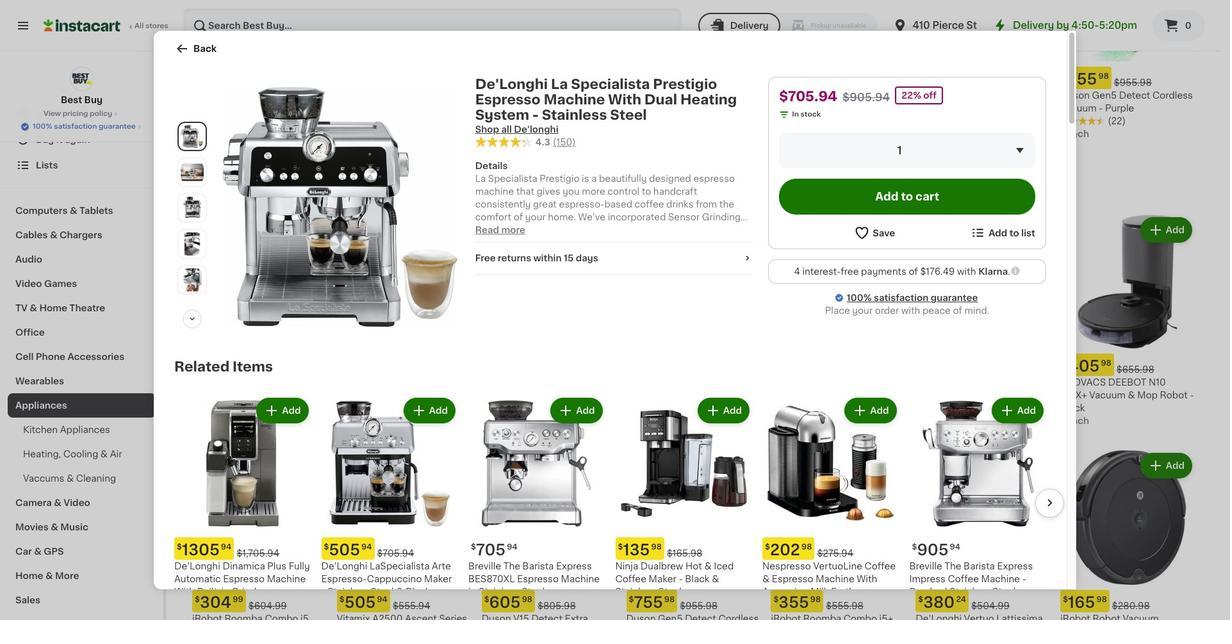 Task type: locate. For each thing, give the bounding box(es) containing it.
black inside $ 135 98 $165.98 ninja dualbrew hot & iced coffee maker - black & stainless steel
[[685, 575, 710, 584]]

de'longhi la specialista prestigio espresso machine with dual heating system - stainless steel shop all de'longhi
[[475, 78, 737, 134]]

$604.99
[[248, 602, 287, 611]]

mapping, inside $ 505 98 $805.98 ecovacs robotics cube pro robot vacuum & mop with scrubbing mop, mop lifting, auto-cleaning station, mapping, and obstacle avoidance - grey
[[627, 143, 669, 152]]

1 vertical spatial 100%
[[847, 294, 872, 303]]

$505.94 original price: $705.94 element
[[321, 537, 458, 560]]

0 vertical spatial roomba
[[514, 91, 552, 100]]

pro inside $ 555 98 $705.98 tineco floor one s6 extreme pro 3 in 1 mop, vacuum & self cleaning smart floor washer with iloop smart sensor - black
[[771, 104, 786, 113]]

$ 505 94 for $705.94
[[324, 543, 372, 557]]

1 horizontal spatial specialista
[[571, 78, 650, 91]]

heating, cooling & air link
[[8, 442, 156, 467]]

in inside breville the barista express bes870xl espresso machine in stainless steel
[[469, 587, 476, 596]]

cube left vitamix
[[717, 378, 742, 387]]

1 horizontal spatial to
[[1010, 228, 1020, 237]]

max+ inside $ 405 98 $655.98 ecovacs deebot n10 max+ vacuum & mop robot - black 1 each
[[916, 104, 943, 113]]

$755.98 original price: $955.98 element down hot
[[627, 590, 761, 613]]

2 breville from the left
[[910, 562, 943, 571]]

your
[[853, 307, 873, 315]]

2 roomba from the top
[[514, 378, 552, 387]]

vitamix 64 ounce black stainless ascent 3500 series blender
[[771, 378, 903, 413]]

1 horizontal spatial delivery
[[1013, 21, 1055, 30]]

1 horizontal spatial maker
[[649, 575, 677, 584]]

$1,305.94 original price: $1,705.94 element
[[174, 537, 311, 560]]

ecovacs inside ecovacs deebot n10 max+ vacuum & mop robot - black 1 each
[[1061, 378, 1106, 387]]

1 combo from the top
[[554, 91, 588, 100]]

deebot inside ecovacs deebot n10 max+ vacuum & mop robot - black 1 each
[[1109, 378, 1147, 387]]

1 vertical spatial self-
[[482, 391, 503, 400]]

0 vertical spatial dusters
[[192, 104, 228, 113]]

home down video games
[[39, 304, 67, 313]]

sensor
[[851, 130, 882, 139]]

2 insignia 8 ounce cleaning dusters from the top
[[192, 378, 310, 400]]

- inside de'longhi la specialista prestigio espresso machine with dual heating system - stainless steel shop all de'longhi
[[533, 108, 539, 122]]

1 vertical spatial 8
[[229, 378, 235, 387]]

2 vertical spatial enlarge coffee & espresso machines de'longhi la specialista prestigio espresso machine with dual heating system - stainless steel unknown (opens in a new tab) image
[[181, 232, 204, 255]]

product group containing 165
[[1061, 451, 1195, 620]]

99 right '19' on the left bottom
[[218, 360, 229, 368]]

0 vertical spatial item carousel region
[[192, 0, 1213, 164]]

irobot inside the "$ 504 99 $804.99 irobot roomba combo j5+ self-emptying robot vacuum & mop - graphite 1 each"
[[482, 91, 512, 100]]

product group containing 19
[[192, 214, 327, 402]]

0 vertical spatial dual
[[645, 93, 677, 106]]

$505.98 original price: $805.98 element
[[627, 67, 761, 89]]

irobot roomba combo j5+ self-emptying robot vacuum & mop - graphite 1 each
[[482, 378, 615, 426]]

3 enlarge coffee & espresso machines de'longhi la specialista prestigio espresso machine with dual heating system - stainless steel unknown (opens in a new tab) image from the top
[[181, 232, 204, 255]]

2 8 from the top
[[229, 378, 235, 387]]

to left cart
[[901, 192, 913, 202]]

coffee down ninja on the bottom right
[[616, 575, 647, 584]]

$405.98 original price: $655.98 element for 405
[[916, 67, 1051, 89]]

heating inside "de'longhi la specialista prestigio espresso machine with dual heating system - stainless steel"
[[383, 404, 418, 413]]

ascent
[[814, 391, 846, 400]]

1 horizontal spatial 100%
[[847, 294, 872, 303]]

& inside $ 555 98 $705.98 tineco floor one s6 extreme pro 3 in 1 mop, vacuum & self cleaning smart floor washer with iloop smart sensor - black
[[877, 104, 884, 113]]

cables & chargers
[[15, 231, 102, 240]]

1 graphite from the top
[[520, 117, 560, 126]]

$905.94
[[843, 92, 890, 103]]

grey
[[682, 155, 704, 164], [682, 442, 704, 451]]

0 horizontal spatial to
[[901, 192, 913, 202]]

with inside $ 1305 94 $1,705.94 de'longhi dinamica plus fully automatic espresso machine with built-in grinder - titanium
[[174, 587, 195, 596]]

enlarge coffee & espresso machines de'longhi la specialista prestigio espresso machine with dual heating system - stainless steel unknown (opens in a new tab) image down all items on the top left of the page
[[181, 196, 204, 220]]

1 j5+ from the top
[[590, 91, 607, 100]]

$705.94 up the in stock
[[780, 90, 838, 103]]

product group containing 705
[[469, 395, 605, 611]]

2 station, from the top
[[694, 417, 729, 426]]

0 horizontal spatial 405
[[924, 72, 955, 87]]

nespresso vertuoline coffee & espresso machine with aeroccino milk frother
[[763, 562, 896, 596]]

1 insignia 8 ounce cleaning dusters from the top
[[192, 91, 310, 113]]

delivery for delivery
[[730, 21, 769, 30]]

service type group
[[698, 13, 877, 38]]

system inside de'longhi la specialista prestigio espresso machine with dual heating system - stainless steel shop all de'longhi
[[475, 108, 529, 122]]

espresso- right series
[[916, 391, 962, 400]]

impress
[[910, 575, 946, 584]]

audio
[[15, 255, 42, 264]]

1 obstacle from the top
[[690, 143, 731, 152]]

all left items
[[192, 164, 211, 177]]

0 horizontal spatial the
[[504, 562, 520, 571]]

shop left 'pricing'
[[36, 110, 60, 119]]

2 combo from the top
[[554, 378, 588, 387]]

2 scrubbing from the top
[[627, 404, 673, 413]]

2 mapping, from the top
[[627, 430, 669, 439]]

1 horizontal spatial dyson
[[1061, 91, 1090, 100]]

0 vertical spatial grey
[[682, 155, 704, 164]]

$405.98 original price: $655.98 element down st
[[916, 67, 1051, 89]]

1 horizontal spatial la
[[551, 78, 568, 91]]

de'longhi
[[475, 78, 548, 91], [337, 378, 383, 387], [916, 378, 962, 387], [174, 562, 220, 571], [321, 562, 368, 571]]

de'longhi laspecialista arte espresso-cappuccino maker - stainless steel & black up (190) at the right of page
[[916, 378, 1047, 413]]

smart up iloop
[[814, 117, 841, 126]]

max+ down $ 405 98
[[1061, 391, 1087, 400]]

machine inside nespresso vertuoline coffee & espresso machine with aeroccino milk frother
[[816, 575, 855, 584]]

$ 504 99 $804.99 irobot roomba combo j5+ self-emptying robot vacuum & mop - graphite 1 each
[[482, 72, 615, 139]]

1 irobot from the top
[[482, 91, 512, 100]]

pro left 3
[[771, 104, 786, 113]]

2 obstacle from the top
[[690, 430, 731, 439]]

automatic
[[174, 575, 221, 584]]

self- inside the "$ 504 99 $804.99 irobot roomba combo j5+ self-emptying robot vacuum & mop - graphite 1 each"
[[482, 104, 503, 113]]

robotics
[[674, 91, 715, 100], [674, 378, 715, 387]]

0 vertical spatial of
[[909, 267, 918, 276]]

instacart logo image
[[44, 18, 120, 33]]

with for de'longhi la specialista prestigio espresso machine with dual heating system - stainless steel shop all de'longhi
[[608, 93, 642, 106]]

1 horizontal spatial floor
[[843, 117, 866, 126]]

2 insignia from the top
[[192, 378, 227, 387]]

1
[[807, 104, 811, 113], [337, 117, 341, 126], [482, 130, 486, 139], [771, 130, 775, 139], [916, 130, 920, 139], [1061, 130, 1065, 139], [898, 145, 902, 156], [482, 417, 486, 426], [627, 417, 630, 426], [1061, 417, 1065, 426]]

1 vertical spatial $955.98
[[680, 602, 718, 611]]

1 inside irobot roomba combo j5+ self-emptying robot vacuum & mop - graphite 1 each
[[482, 417, 486, 426]]

98
[[667, 73, 677, 80], [811, 73, 821, 80], [957, 73, 967, 80], [1099, 73, 1109, 80], [1101, 360, 1112, 368], [651, 543, 662, 551], [802, 543, 812, 551], [522, 596, 533, 604], [665, 596, 675, 604], [811, 596, 821, 604], [1097, 596, 1107, 604]]

505 for $555.94
[[345, 596, 376, 610]]

1 barista from the left
[[523, 562, 554, 571]]

insignia inside product group
[[192, 378, 227, 387]]

1 vertical spatial dusters
[[192, 391, 228, 400]]

the for 905
[[945, 562, 962, 571]]

add button
[[273, 218, 323, 241], [418, 218, 468, 241], [563, 218, 612, 241], [708, 218, 757, 241], [852, 218, 902, 241], [997, 218, 1047, 241], [1142, 218, 1191, 241], [258, 399, 307, 422], [405, 399, 454, 422], [552, 399, 601, 422], [699, 399, 749, 422], [846, 399, 896, 422], [993, 399, 1043, 422], [563, 455, 612, 478], [708, 455, 757, 478], [852, 455, 902, 478], [997, 455, 1047, 478], [1142, 455, 1191, 478]]

1 8 from the top
[[229, 91, 235, 100]]

98 inside $ 555 98 $705.98 tineco floor one s6 extreme pro 3 in 1 mop, vacuum & self cleaning smart floor washer with iloop smart sensor - black
[[811, 73, 821, 80]]

the for 705
[[504, 562, 520, 571]]

$ 755 98
[[1063, 72, 1109, 87], [629, 596, 675, 610]]

1 inside the "$ 504 99 $804.99 irobot roomba combo j5+ self-emptying robot vacuum & mop - graphite 1 each"
[[482, 130, 486, 139]]

2 emptying from the top
[[503, 391, 546, 400]]

robot inside $ 505 98 $805.98 ecovacs robotics cube pro robot vacuum & mop with scrubbing mop, mop lifting, auto-cleaning station, mapping, and obstacle avoidance - grey
[[627, 104, 654, 113]]

barista for 705
[[523, 562, 554, 571]]

lifting, left in
[[723, 117, 754, 126]]

prestigio inside "de'longhi la specialista prestigio espresso machine with dual heating system - stainless steel"
[[337, 391, 377, 400]]

1 vertical spatial heating
[[383, 404, 418, 413]]

1 vertical spatial 405
[[1068, 359, 1100, 374]]

with inside the ecovacs robotics cube pro robot vacuum & mop with scrubbing mop, mop lifting, auto-cleaning station, mapping, and obstacle avoidance - grey
[[727, 391, 746, 400]]

barista for 905
[[964, 562, 995, 571]]

$505.94 original price: $555.94 element
[[337, 590, 472, 613]]

0 vertical spatial auto-
[[627, 130, 652, 139]]

1 vertical spatial (150)
[[384, 417, 407, 426]]

1 vertical spatial arte
[[432, 562, 451, 571]]

1 vertical spatial graphite
[[520, 404, 560, 413]]

755 inside item carousel region
[[1068, 72, 1098, 87]]

0 vertical spatial enlarge coffee & espresso machines de'longhi la specialista prestigio espresso machine with dual heating system - stainless steel unknown (opens in a new tab) image
[[181, 161, 204, 184]]

place
[[825, 307, 850, 315]]

100% satisfaction guarantee down view pricing policy link
[[33, 123, 136, 130]]

2 robotics from the top
[[674, 378, 715, 387]]

express up $504.99
[[998, 562, 1033, 571]]

0 horizontal spatial espresso-
[[321, 575, 367, 584]]

breville up impress
[[910, 562, 943, 571]]

$ inside $ 380 24
[[919, 596, 924, 604]]

1 inside field
[[898, 145, 902, 156]]

vacuum inside dyson gen5 detect cordless vacuum - purple
[[1061, 104, 1097, 113]]

deebot right 'off'
[[964, 91, 1002, 100]]

1 robotics from the top
[[674, 91, 715, 100]]

all for all stores
[[135, 22, 144, 29]]

$705.94 inside item carousel region
[[377, 549, 414, 558]]

pro left vitamix
[[744, 378, 759, 387]]

8 inside product group
[[229, 378, 235, 387]]

1 vertical spatial dual
[[360, 404, 380, 413]]

$655.98 down st
[[972, 78, 1010, 87]]

shop left all
[[475, 125, 499, 134]]

specialista inside "de'longhi la specialista prestigio espresso machine with dual heating system - stainless steel"
[[398, 378, 448, 387]]

100% satisfaction guarantee up "place your order with peace of mind."
[[847, 294, 978, 303]]

enlarge coffee & espresso machines de'longhi la specialista prestigio espresso machine with dual heating system - stainless steel unknown (opens in a new tab) image down "enlarge coffee & espresso machines de'longhi la specialista prestigio espresso machine with dual heating system - stainless steel hero (opens in a new tab)" icon
[[181, 161, 204, 184]]

payments
[[861, 267, 907, 276]]

2 grey from the top
[[682, 442, 704, 451]]

0 vertical spatial all
[[135, 22, 144, 29]]

dyson left gen5outsize
[[337, 91, 366, 100]]

mop inside irobot roomba combo j5+ self-emptying robot vacuum & mop - graphite 1 each
[[491, 404, 512, 413]]

0 vertical spatial station,
[[694, 130, 729, 139]]

dusters down '19' on the left bottom
[[192, 391, 228, 400]]

all left "stores"
[[135, 22, 144, 29]]

the inside the breville the barista express impress coffee machine - brushed stainless steel
[[945, 562, 962, 571]]

fully
[[289, 562, 310, 571]]

within
[[534, 254, 562, 263]]

dinamica
[[223, 562, 265, 571]]

in left grinder
[[221, 587, 229, 596]]

home up sales
[[15, 572, 43, 581]]

1 express from the left
[[556, 562, 592, 571]]

in right 3
[[797, 104, 805, 113]]

$304.99 original price: $604.99 element
[[192, 590, 327, 613]]

video games link
[[8, 272, 156, 296]]

of left $176.49
[[909, 267, 918, 276]]

floor
[[804, 91, 827, 100], [843, 117, 866, 126]]

$955.98 down hot
[[680, 602, 718, 611]]

1 vertical spatial n10
[[1149, 378, 1166, 387]]

$705.94 for $705.94
[[377, 549, 414, 558]]

appliances up "heating, cooling & air" link
[[60, 426, 110, 435]]

1 vertical spatial cube
[[717, 378, 742, 387]]

2 barista from the left
[[964, 562, 995, 571]]

save button
[[854, 225, 896, 241]]

1 horizontal spatial the
[[945, 562, 962, 571]]

4
[[794, 267, 800, 276]]

& inside the ecovacs robotics cube pro robot vacuum & mop with scrubbing mop, mop lifting, auto-cleaning station, mapping, and obstacle avoidance - grey
[[695, 391, 702, 400]]

2 avoidance from the top
[[627, 442, 674, 451]]

2 horizontal spatial in
[[797, 104, 805, 113]]

floor up stock
[[804, 91, 827, 100]]

1 scrubbing from the top
[[627, 117, 673, 126]]

2 express from the left
[[998, 562, 1033, 571]]

product group containing 202
[[763, 395, 900, 620]]

combo
[[554, 91, 588, 100], [554, 378, 588, 387]]

obstacle inside $ 505 98 $805.98 ecovacs robotics cube pro robot vacuum & mop with scrubbing mop, mop lifting, auto-cleaning station, mapping, and obstacle avoidance - grey
[[690, 143, 731, 152]]

robot
[[549, 104, 576, 113], [627, 104, 654, 113], [1016, 104, 1043, 113], [549, 391, 576, 400], [627, 391, 654, 400], [1160, 391, 1188, 400]]

0 vertical spatial scrubbing
[[627, 117, 673, 126]]

$955.98 inside product group
[[680, 602, 718, 611]]

satisfaction down 'pricing'
[[54, 123, 97, 130]]

2 horizontal spatial 99
[[522, 73, 533, 80]]

1 horizontal spatial breville
[[910, 562, 943, 571]]

coffee inside the breville the barista express impress coffee machine - brushed stainless steel
[[948, 575, 979, 584]]

1 vertical spatial $405.98 original price: $655.98 element
[[1061, 354, 1195, 376]]

$555.94
[[393, 602, 430, 611]]

1 station, from the top
[[694, 130, 729, 139]]

view pricing policy
[[44, 110, 112, 117]]

- inside the breville the barista express impress coffee machine - brushed stainless steel
[[1023, 575, 1027, 584]]

1 horizontal spatial $955.98
[[1114, 78, 1152, 87]]

la for de'longhi la specialista prestigio espresso machine with dual heating system - stainless steel
[[385, 378, 396, 387]]

enlarge coffee & espresso machines de'longhi la specialista prestigio espresso machine with dual heating system - stainless steel hero (opens in a new tab) image
[[181, 125, 204, 148]]

98 inside $ 202 98
[[802, 543, 812, 551]]

stainless inside vitamix 64 ounce black stainless ascent 3500 series blender
[[771, 391, 812, 400]]

98 for the right $755.98 original price: $955.98 element
[[1099, 73, 1109, 80]]

returns
[[498, 254, 531, 263]]

405 for 405
[[1068, 359, 1100, 374]]

2 self- from the top
[[482, 391, 503, 400]]

enlarge coffee & espresso machines de'longhi la specialista prestigio espresso machine with dual heating system - stainless steel unknown (opens in a new tab) image
[[181, 268, 204, 291]]

99 for 504
[[522, 73, 533, 80]]

add inside 'button'
[[989, 228, 1008, 237]]

$ inside $ 165 98
[[1063, 596, 1068, 604]]

$705.94 for $705.94 $905.94
[[780, 90, 838, 103]]

1 emptying from the top
[[503, 104, 546, 113]]

$405.98 original price: $655.98 element up ecovacs deebot n10 max+ vacuum & mop robot - black 1 each
[[1061, 354, 1195, 376]]

1 vertical spatial irobot
[[482, 378, 512, 387]]

cube down $505.98 original price: $805.98 element
[[717, 91, 742, 100]]

1 horizontal spatial heating
[[681, 93, 737, 106]]

1 horizontal spatial espresso-
[[916, 391, 962, 400]]

1 horizontal spatial in
[[469, 587, 476, 596]]

lifting, left blender
[[723, 404, 754, 413]]

2 cube from the top
[[717, 378, 742, 387]]

& inside "link"
[[34, 547, 42, 556]]

& inside irobot roomba combo j5+ self-emptying robot vacuum & mop - graphite 1 each
[[482, 404, 489, 413]]

cube
[[717, 91, 742, 100], [717, 378, 742, 387]]

iced
[[714, 562, 734, 571]]

laspecialista down $505.94 original price: $705.94 element
[[370, 562, 430, 571]]

black inside $ 555 98 $705.98 tineco floor one s6 extreme pro 3 in 1 mop, vacuum & self cleaning smart floor washer with iloop smart sensor - black
[[771, 143, 796, 152]]

robot inside $ 405 98 $655.98 ecovacs deebot n10 max+ vacuum & mop robot - black 1 each
[[1016, 104, 1043, 113]]

405 up ecovacs deebot n10 max+ vacuum & mop robot - black 1 each
[[1068, 359, 1100, 374]]

1 horizontal spatial $655.98
[[1117, 366, 1155, 375]]

1 vertical spatial enlarge coffee & espresso machines de'longhi la specialista prestigio espresso machine with dual heating system - stainless steel unknown (opens in a new tab) image
[[181, 196, 204, 220]]

dual inside de'longhi la specialista prestigio espresso machine with dual heating system - stainless steel shop all de'longhi
[[645, 93, 677, 106]]

$955.98 up detect
[[1114, 78, 1152, 87]]

2 the from the left
[[945, 562, 962, 571]]

by
[[1057, 21, 1070, 30]]

(3.96k)
[[819, 417, 853, 426]]

cell phone accessories
[[15, 353, 124, 361]]

insignia down '19' on the left bottom
[[192, 378, 227, 387]]

off
[[924, 91, 937, 100]]

all for all items
[[192, 164, 211, 177]]

coffee right vertuoline
[[865, 562, 896, 571]]

frother
[[831, 587, 864, 596]]

insignia inside button
[[192, 91, 227, 100]]

maker inside $ 135 98 $165.98 ninja dualbrew hot & iced coffee maker - black & stainless steel
[[649, 575, 677, 584]]

black inside vitamix 64 ounce black stainless ascent 3500 series blender
[[854, 378, 878, 387]]

$ 505 94
[[324, 543, 372, 557], [340, 596, 388, 610]]

1 dyson from the left
[[337, 91, 366, 100]]

in down bes870xl
[[469, 587, 476, 596]]

dyson for dyson gen5outsize vacuum
[[337, 91, 366, 100]]

755 inside product group
[[634, 596, 663, 610]]

1 vertical spatial de'longhi laspecialista arte espresso-cappuccino maker - stainless steel & black
[[321, 562, 452, 596]]

1 enlarge coffee & espresso machines de'longhi la specialista prestigio espresso machine with dual heating system - stainless steel unknown (opens in a new tab) image from the top
[[181, 161, 204, 184]]

405 for ecovacs deebot n10 max+ vacuum & mop robot - black
[[924, 72, 955, 87]]

stainless inside "de'longhi la specialista prestigio espresso machine with dual heating system - stainless steel"
[[337, 417, 378, 426]]

add to cart
[[876, 192, 940, 202]]

2 j5+ from the top
[[590, 378, 607, 387]]

product group containing 304
[[192, 451, 327, 620]]

maker
[[1019, 391, 1047, 400], [424, 575, 452, 584], [649, 575, 677, 584]]

dusters up "enlarge coffee & espresso machines de'longhi la specialista prestigio espresso machine with dual heating system - stainless steel hero (opens in a new tab)" icon
[[192, 104, 228, 113]]

$ inside $ 605 98
[[484, 596, 489, 604]]

$655.98 up ecovacs deebot n10 max+ vacuum & mop robot - black 1 each
[[1117, 366, 1155, 375]]

$805.98
[[682, 78, 721, 87], [538, 602, 576, 611]]

black inside ecovacs deebot n10 max+ vacuum & mop robot - black 1 each
[[1061, 404, 1085, 413]]

0 vertical spatial to
[[901, 192, 913, 202]]

$405.98 original price: $655.98 element
[[916, 67, 1051, 89], [1061, 354, 1195, 376]]

2 lifting, from the top
[[723, 404, 754, 413]]

1 vertical spatial cappuccino
[[367, 575, 422, 584]]

1 the from the left
[[504, 562, 520, 571]]

1 grey from the top
[[682, 155, 704, 164]]

99 for 304
[[233, 596, 243, 604]]

1 self- from the top
[[482, 104, 503, 113]]

with for nespresso vertuoline coffee & espresso machine with aeroccino milk frother
[[857, 575, 878, 584]]

100% up your
[[847, 294, 872, 303]]

0 vertical spatial 100% satisfaction guarantee
[[33, 123, 136, 130]]

robot inside ecovacs deebot n10 max+ vacuum & mop robot - black 1 each
[[1160, 391, 1188, 400]]

of left mind.
[[953, 307, 963, 315]]

$ 755 98 for the right $755.98 original price: $955.98 element
[[1063, 72, 1109, 87]]

with inside $ 555 98 $705.98 tineco floor one s6 extreme pro 3 in 1 mop, vacuum & self cleaning smart floor washer with iloop smart sensor - black
[[771, 130, 792, 139]]

la inside "de'longhi la specialista prestigio espresso machine with dual heating system - stainless steel"
[[385, 378, 396, 387]]

0 horizontal spatial 99
[[218, 360, 229, 368]]

video up the music
[[64, 499, 90, 508]]

1 vertical spatial to
[[1010, 228, 1020, 237]]

0 horizontal spatial deebot
[[964, 91, 1002, 100]]

-
[[1046, 104, 1050, 113], [1099, 104, 1103, 113], [533, 108, 539, 122], [514, 117, 518, 126], [885, 130, 889, 139], [676, 155, 680, 164], [1190, 391, 1194, 400], [457, 404, 461, 413], [514, 404, 518, 413], [916, 404, 920, 413], [676, 442, 680, 451], [679, 575, 683, 584], [1023, 575, 1027, 584], [268, 587, 272, 596], [321, 587, 325, 596]]

item carousel region
[[192, 0, 1213, 164], [174, 390, 1065, 620]]

8 inside button
[[229, 91, 235, 100]]

98 for '$405.98 original price: $655.98' element corresponding to deebot
[[1101, 360, 1112, 368]]

espresso for de'longhi la specialista prestigio espresso machine with dual heating system - stainless steel
[[379, 391, 421, 400]]

iloop
[[794, 130, 819, 139]]

$165.98
[[667, 549, 703, 558]]

0 vertical spatial 505
[[634, 72, 665, 87]]

heating inside de'longhi la specialista prestigio espresso machine with dual heating system - stainless steel shop all de'longhi
[[681, 93, 737, 106]]

dual for de'longhi la specialista prestigio espresso machine with dual heating system - stainless steel shop all de'longhi
[[645, 93, 677, 106]]

0 vertical spatial system
[[475, 108, 529, 122]]

combo inside irobot roomba combo j5+ self-emptying robot vacuum & mop - graphite 1 each
[[554, 378, 588, 387]]

buy left the it
[[36, 135, 54, 144]]

405 up 'off'
[[924, 72, 955, 87]]

0 horizontal spatial satisfaction
[[54, 123, 97, 130]]

mop, inside the ecovacs robotics cube pro robot vacuum & mop with scrubbing mop, mop lifting, auto-cleaning station, mapping, and obstacle avoidance - grey
[[675, 404, 698, 413]]

98 for $605.98 original price: $805.98 element
[[522, 596, 533, 604]]

breville inside the breville the barista express impress coffee machine - brushed stainless steel
[[910, 562, 943, 571]]

& inside $ 405 98 $655.98 ecovacs deebot n10 max+ vacuum & mop robot - black 1 each
[[984, 104, 991, 113]]

product group containing 755
[[627, 451, 761, 620]]

405 inside $ 405 98 $655.98 ecovacs deebot n10 max+ vacuum & mop robot - black 1 each
[[924, 72, 955, 87]]

back
[[194, 44, 217, 53]]

max+ down 'off'
[[916, 104, 943, 113]]

1 horizontal spatial shop
[[475, 125, 499, 134]]

1 horizontal spatial dual
[[645, 93, 677, 106]]

0 vertical spatial specialista
[[571, 78, 650, 91]]

barista up $380.24 original price: $504.99 element
[[964, 562, 995, 571]]

all stores
[[135, 22, 168, 29]]

computers & tablets
[[15, 206, 113, 215]]

755 up the gen5
[[1068, 72, 1098, 87]]

1 mapping, from the top
[[627, 143, 669, 152]]

espresso- down $505.94 original price: $705.94 element
[[321, 575, 367, 584]]

one
[[829, 91, 848, 100]]

vacuum inside $ 505 98 $805.98 ecovacs robotics cube pro robot vacuum & mop with scrubbing mop, mop lifting, auto-cleaning station, mapping, and obstacle avoidance - grey
[[657, 104, 693, 113]]

1 vertical spatial robotics
[[674, 378, 715, 387]]

$ 755 98 up the gen5
[[1063, 72, 1109, 87]]

$804.99
[[538, 78, 577, 87]]

cappuccino up (190) at the right of page
[[962, 391, 1017, 400]]

2 enlarge coffee & espresso machines de'longhi la specialista prestigio espresso machine with dual heating system - stainless steel unknown (opens in a new tab) image from the top
[[181, 196, 204, 220]]

100% satisfaction guarantee inside button
[[33, 123, 136, 130]]

100%
[[33, 123, 52, 130], [847, 294, 872, 303]]

$705.94
[[780, 90, 838, 103], [377, 549, 414, 558]]

la for de'longhi la specialista prestigio espresso machine with dual heating system - stainless steel shop all de'longhi
[[551, 78, 568, 91]]

4.3 (150)
[[536, 138, 576, 147]]

- inside $ 555 98 $705.98 tineco floor one s6 extreme pro 3 in 1 mop, vacuum & self cleaning smart floor washer with iloop smart sensor - black
[[885, 130, 889, 139]]

j5+ inside irobot roomba combo j5+ self-emptying robot vacuum & mop - graphite 1 each
[[590, 378, 607, 387]]

0 horizontal spatial $805.98
[[538, 602, 576, 611]]

2 horizontal spatial coffee
[[948, 575, 979, 584]]

product group containing 355
[[771, 451, 906, 620]]

1 vertical spatial satisfaction
[[874, 294, 929, 303]]

2 dusters from the top
[[192, 391, 228, 400]]

specialista for de'longhi la specialista prestigio espresso machine with dual heating system - stainless steel
[[398, 378, 448, 387]]

laspecialista up (190) at the right of page
[[964, 378, 1024, 387]]

floor up sensor
[[843, 117, 866, 126]]

0 horizontal spatial shop
[[36, 110, 60, 119]]

0 horizontal spatial arte
[[432, 562, 451, 571]]

755 down dualbrew
[[634, 596, 663, 610]]

deebot down $ 405 98
[[1109, 378, 1147, 387]]

1 insignia from the top
[[192, 91, 227, 100]]

guarantee up peace on the right
[[931, 294, 978, 303]]

1 and from the top
[[671, 143, 688, 152]]

to left list
[[1010, 228, 1020, 237]]

product group
[[192, 214, 327, 402], [337, 214, 472, 428], [482, 214, 616, 428], [627, 214, 761, 451], [771, 214, 906, 441], [916, 214, 1051, 428], [1061, 214, 1195, 428], [174, 395, 311, 611], [321, 395, 458, 611], [469, 395, 605, 611], [616, 395, 752, 620], [763, 395, 900, 620], [910, 395, 1047, 620], [192, 451, 327, 620], [337, 451, 472, 620], [482, 451, 616, 620], [627, 451, 761, 620], [771, 451, 906, 620], [916, 451, 1051, 620], [1061, 451, 1195, 620]]

enlarge coffee & espresso machines de'longhi la specialista prestigio espresso machine with dual heating system - stainless steel unknown (opens in a new tab) image
[[181, 161, 204, 184], [181, 196, 204, 220], [181, 232, 204, 255]]

mop inside the "$ 504 99 $804.99 irobot roomba combo j5+ self-emptying robot vacuum & mop - graphite 1 each"
[[491, 117, 512, 126]]

prestigio for de'longhi la specialista prestigio espresso machine with dual heating system - stainless steel shop all de'longhi
[[653, 78, 717, 91]]

milk
[[811, 587, 829, 596]]

items
[[214, 164, 254, 177]]

product group containing 380
[[916, 451, 1051, 620]]

robot inside irobot roomba combo j5+ self-emptying robot vacuum & mop - graphite 1 each
[[549, 391, 576, 400]]

0 horizontal spatial heating
[[383, 404, 418, 413]]

1 lifting, from the top
[[723, 117, 754, 126]]

1 avoidance from the top
[[627, 155, 674, 164]]

0 horizontal spatial 100% satisfaction guarantee
[[33, 123, 136, 130]]

cleaning inside $ 505 98 $805.98 ecovacs robotics cube pro robot vacuum & mop with scrubbing mop, mop lifting, auto-cleaning station, mapping, and obstacle avoidance - grey
[[652, 130, 692, 139]]

with inside $ 505 98 $805.98 ecovacs robotics cube pro robot vacuum & mop with scrubbing mop, mop lifting, auto-cleaning station, mapping, and obstacle avoidance - grey
[[727, 104, 746, 113]]

& inside ecovacs deebot n10 max+ vacuum & mop robot - black 1 each
[[1128, 391, 1136, 400]]

$ 405 98
[[1063, 359, 1112, 374]]

enlarge coffee & espresso machines de'longhi la specialista prestigio espresso machine with dual heating system - stainless steel unknown (opens in a new tab) image up enlarge coffee & espresso machines de'longhi la specialista prestigio espresso machine with dual heating system - stainless steel unknown (opens in a new tab) image
[[181, 232, 204, 255]]

1 roomba from the top
[[514, 91, 552, 100]]

and
[[671, 143, 688, 152], [671, 430, 688, 439]]

2 and from the top
[[671, 430, 688, 439]]

avoidance
[[627, 155, 674, 164], [627, 442, 674, 451]]

dyson left the gen5
[[1061, 91, 1090, 100]]

1 vertical spatial system
[[421, 404, 455, 413]]

0 horizontal spatial barista
[[523, 562, 554, 571]]

coffee up 24
[[948, 575, 979, 584]]

related
[[174, 360, 230, 374]]

1 cube from the top
[[717, 91, 742, 100]]

insignia up "enlarge coffee & espresso machines de'longhi la specialista prestigio espresso machine with dual heating system - stainless steel hero (opens in a new tab)" icon
[[192, 91, 227, 100]]

0 horizontal spatial n10
[[1004, 91, 1022, 100]]

office
[[15, 328, 45, 337]]

2 graphite from the top
[[520, 404, 560, 413]]

the up bes870xl
[[504, 562, 520, 571]]

$135.98 original price: $165.98 element
[[616, 537, 752, 560]]

camera & video link
[[8, 491, 156, 515]]

- inside $ 135 98 $165.98 ninja dualbrew hot & iced coffee maker - black & stainless steel
[[679, 575, 683, 584]]

deebot
[[964, 91, 1002, 100], [1109, 378, 1147, 387]]

pro left the tineco
[[744, 91, 759, 100]]

0 vertical spatial espresso-
[[916, 391, 962, 400]]

1 auto- from the top
[[627, 130, 652, 139]]

1 horizontal spatial system
[[475, 108, 529, 122]]

0 horizontal spatial express
[[556, 562, 592, 571]]

- inside dyson gen5 detect cordless vacuum - purple
[[1099, 104, 1103, 113]]

satisfaction up "place your order with peace of mind."
[[874, 294, 929, 303]]

lifting, inside the ecovacs robotics cube pro robot vacuum & mop with scrubbing mop, mop lifting, auto-cleaning station, mapping, and obstacle avoidance - grey
[[723, 404, 754, 413]]

pro
[[744, 91, 759, 100], [771, 104, 786, 113], [744, 378, 759, 387]]

98 inside $ 165 98
[[1097, 596, 1107, 604]]

de'longhi laspecialista arte espresso-cappuccino maker - stainless steel & black down $505.94 original price: $705.94 element
[[321, 562, 452, 596]]

1 vertical spatial home
[[15, 572, 43, 581]]

cappuccino up the $505.94 original price: $555.94 element
[[367, 575, 422, 584]]

1 vertical spatial 100% satisfaction guarantee
[[847, 294, 978, 303]]

1 horizontal spatial 99
[[233, 596, 243, 604]]

interest-
[[803, 267, 841, 276]]

2 auto- from the top
[[627, 417, 652, 426]]

755 for the right $755.98 original price: $955.98 element
[[1068, 72, 1098, 87]]

video down audio in the left of the page
[[15, 279, 42, 288]]

delivery
[[1013, 21, 1055, 30], [730, 21, 769, 30]]

100% down view
[[33, 123, 52, 130]]

built-
[[197, 587, 221, 596]]

express up $605.98 original price: $805.98 element
[[556, 562, 592, 571]]

555
[[779, 72, 809, 87]]

0 vertical spatial self-
[[482, 104, 503, 113]]

$555.98
[[826, 602, 864, 611]]

espresso for nespresso vertuoline coffee & espresso machine with aeroccino milk frother
[[772, 575, 814, 584]]

graphite inside the "$ 504 99 $804.99 irobot roomba combo j5+ self-emptying robot vacuum & mop - graphite 1 each"
[[520, 117, 560, 126]]

1 horizontal spatial arte
[[1027, 378, 1046, 387]]

$165.98 original price: $280.98 element
[[1061, 590, 1195, 613]]

barista up $605.98 original price: $805.98 element
[[523, 562, 554, 571]]

the down $ 905 94
[[945, 562, 962, 571]]

$705.94 up the $505.94 original price: $555.94 element
[[377, 549, 414, 558]]

99 right 304
[[233, 596, 243, 604]]

max+ inside ecovacs deebot n10 max+ vacuum & mop robot - black 1 each
[[1061, 391, 1087, 400]]

guarantee down policy
[[99, 123, 136, 130]]

99 right 504
[[522, 73, 533, 80]]

emptying
[[503, 104, 546, 113], [503, 391, 546, 400]]

buy up policy
[[84, 95, 103, 104]]

brushed
[[910, 587, 948, 596]]

$755.98 original price: $955.98 element up detect
[[1061, 67, 1195, 89]]

0 vertical spatial robotics
[[674, 91, 715, 100]]

shop
[[36, 110, 60, 119], [475, 125, 499, 134]]

99 inside $ 19 99
[[218, 360, 229, 368]]

machine
[[544, 93, 605, 106], [423, 391, 462, 400], [267, 575, 306, 584], [561, 575, 600, 584], [816, 575, 855, 584], [982, 575, 1020, 584]]

0 vertical spatial graphite
[[520, 117, 560, 126]]

$ 755 98 down dualbrew
[[629, 596, 675, 610]]

$755.98 original price: $955.98 element
[[1061, 67, 1195, 89], [627, 590, 761, 613]]

None search field
[[183, 8, 682, 44]]

0 horizontal spatial in
[[221, 587, 229, 596]]

items
[[233, 360, 273, 374]]

22% off
[[902, 91, 937, 100]]

2 irobot from the top
[[482, 378, 512, 387]]

0 vertical spatial n10
[[1004, 91, 1022, 100]]

black stainless steel
[[771, 430, 867, 439]]

stainless inside $ 135 98 $165.98 ninja dualbrew hot & iced coffee maker - black & stainless steel
[[616, 587, 656, 596]]

breville up bes870xl
[[469, 562, 501, 571]]

1 vertical spatial of
[[953, 307, 963, 315]]

ecovacs inside $ 505 98 $805.98 ecovacs robotics cube pro robot vacuum & mop with scrubbing mop, mop lifting, auto-cleaning station, mapping, and obstacle avoidance - grey
[[627, 91, 672, 100]]

smart right iloop
[[822, 130, 849, 139]]

appliances up the kitchen
[[15, 401, 67, 410]]

breville for 705
[[469, 562, 501, 571]]

heating
[[681, 93, 737, 106], [383, 404, 418, 413]]

2 dyson from the left
[[1061, 91, 1090, 100]]

system for de'longhi la specialista prestigio espresso machine with dual heating system - stainless steel shop all de'longhi
[[475, 108, 529, 122]]

94
[[221, 543, 232, 551], [362, 543, 372, 551], [507, 543, 518, 551], [950, 543, 961, 551], [377, 596, 388, 604]]

1 breville from the left
[[469, 562, 501, 571]]

1 horizontal spatial n10
[[1149, 378, 1166, 387]]

to for list
[[1010, 228, 1020, 237]]

1 vertical spatial buy
[[36, 135, 54, 144]]

order
[[875, 307, 899, 315]]

car & gps link
[[8, 540, 156, 564]]

1 vertical spatial espresso-
[[321, 575, 367, 584]]

1 dusters from the top
[[192, 104, 228, 113]]

dusters inside button
[[192, 104, 228, 113]]

robot inside the ecovacs robotics cube pro robot vacuum & mop with scrubbing mop, mop lifting, auto-cleaning station, mapping, and obstacle avoidance - grey
[[627, 391, 654, 400]]



Task type: vqa. For each thing, say whether or not it's contained in the screenshot.
Add promo code or gift card
no



Task type: describe. For each thing, give the bounding box(es) containing it.
sales
[[15, 596, 40, 605]]

355
[[779, 596, 809, 610]]

station, inside $ 505 98 $805.98 ecovacs robotics cube pro robot vacuum & mop with scrubbing mop, mop lifting, auto-cleaning station, mapping, and obstacle avoidance - grey
[[694, 130, 729, 139]]

504
[[489, 72, 521, 87]]

$380.24 original price: $504.99 element
[[916, 590, 1051, 613]]

64
[[807, 378, 819, 387]]

tineco
[[771, 91, 802, 100]]

machine inside the breville the barista express impress coffee machine - brushed stainless steel
[[982, 575, 1020, 584]]

- inside the ecovacs robotics cube pro robot vacuum & mop with scrubbing mop, mop lifting, auto-cleaning station, mapping, and obstacle avoidance - grey
[[676, 442, 680, 451]]

$ inside $ 555 98 $705.98 tineco floor one s6 extreme pro 3 in 1 mop, vacuum & self cleaning smart floor washer with iloop smart sensor - black
[[774, 73, 779, 80]]

0 vertical spatial buy
[[84, 95, 103, 104]]

& inside the "$ 504 99 $804.99 irobot roomba combo j5+ self-emptying robot vacuum & mop - graphite 1 each"
[[482, 117, 489, 126]]

1 horizontal spatial (150)
[[553, 138, 576, 147]]

heating for de'longhi la specialista prestigio espresso machine with dual heating system - stainless steel
[[383, 404, 418, 413]]

2 horizontal spatial maker
[[1019, 391, 1047, 400]]

heating for de'longhi la specialista prestigio espresso machine with dual heating system - stainless steel shop all de'longhi
[[681, 93, 737, 106]]

bes870xl
[[469, 575, 515, 584]]

deebot inside $ 405 98 $655.98 ecovacs deebot n10 max+ vacuum & mop robot - black 1 each
[[964, 91, 1002, 100]]

0 vertical spatial shop
[[36, 110, 60, 119]]

$655.98 inside product group
[[1117, 366, 1155, 375]]

0 vertical spatial de'longhi laspecialista arte espresso-cappuccino maker - stainless steel & black
[[916, 378, 1047, 413]]

express for 705
[[556, 562, 592, 571]]

self- inside irobot roomba combo j5+ self-emptying robot vacuum & mop - graphite 1 each
[[482, 391, 503, 400]]

irobot inside irobot roomba combo j5+ self-emptying robot vacuum & mop - graphite 1 each
[[482, 378, 512, 387]]

kitchen
[[23, 426, 58, 435]]

(150) button
[[553, 136, 576, 149]]

cappuccino inside item carousel region
[[367, 575, 422, 584]]

guarantee inside button
[[99, 123, 136, 130]]

$805.98 inside $ 505 98 $805.98 ecovacs robotics cube pro robot vacuum & mop with scrubbing mop, mop lifting, auto-cleaning station, mapping, and obstacle avoidance - grey
[[682, 78, 721, 87]]

- inside "de'longhi la specialista prestigio espresso machine with dual heating system - stainless steel"
[[457, 404, 461, 413]]

$ inside $ 304 99
[[195, 596, 200, 604]]

insignia 8 ounce cleaning dusters inside button
[[192, 91, 310, 113]]

machine inside "de'longhi la specialista prestigio espresso machine with dual heating system - stainless steel"
[[423, 391, 462, 400]]

to for cart
[[901, 192, 913, 202]]

stainless inside the breville the barista express impress coffee machine - brushed stainless steel
[[950, 587, 991, 596]]

$ inside $ 355 98
[[774, 596, 779, 604]]

$605.98 original price: $805.98 element
[[482, 590, 616, 613]]

computers & tablets link
[[8, 199, 156, 223]]

chargers
[[60, 231, 102, 240]]

prestigio for de'longhi la specialista prestigio espresso machine with dual heating system - stainless steel
[[337, 391, 377, 400]]

$955.98 for the bottom $755.98 original price: $955.98 element
[[680, 602, 718, 611]]

100% satisfaction guarantee button
[[20, 119, 143, 132]]

94 inside $ 1305 94 $1,705.94 de'longhi dinamica plus fully automatic espresso machine with built-in grinder - titanium
[[221, 543, 232, 551]]

breville for 905
[[910, 562, 943, 571]]

sales link
[[8, 588, 156, 613]]

accessories
[[68, 353, 124, 361]]

$275.94
[[817, 549, 854, 558]]

movies
[[15, 523, 49, 532]]

roomba inside irobot roomba combo j5+ self-emptying robot vacuum & mop - graphite 1 each
[[514, 378, 552, 387]]

410
[[913, 21, 930, 30]]

cleaning inside the ecovacs robotics cube pro robot vacuum & mop with scrubbing mop, mop lifting, auto-cleaning station, mapping, and obstacle avoidance - grey
[[652, 417, 692, 426]]

add to cart button
[[780, 179, 1036, 215]]

home inside home & more link
[[15, 572, 43, 581]]

380
[[924, 596, 955, 610]]

espresso for de'longhi la specialista prestigio espresso machine with dual heating system - stainless steel shop all de'longhi
[[475, 93, 541, 106]]

best buy logo image
[[70, 67, 94, 91]]

product group containing 135
[[616, 395, 752, 620]]

each inside $ 405 98 $655.98 ecovacs deebot n10 max+ vacuum & mop robot - black 1 each
[[922, 130, 945, 139]]

$655.98 inside $ 405 98 $655.98 ecovacs deebot n10 max+ vacuum & mop robot - black 1 each
[[972, 78, 1010, 87]]

in stock
[[792, 111, 821, 118]]

arte inside item carousel region
[[432, 562, 451, 571]]

each inside irobot roomba combo j5+ self-emptying robot vacuum & mop - graphite 1 each
[[488, 417, 511, 426]]

station, inside the ecovacs robotics cube pro robot vacuum & mop with scrubbing mop, mop lifting, auto-cleaning station, mapping, and obstacle avoidance - grey
[[694, 417, 729, 426]]

$555.98 original price: $705.98 element
[[771, 67, 906, 89]]

$955.98 for the right $755.98 original price: $955.98 element
[[1114, 78, 1152, 87]]

again
[[65, 135, 90, 144]]

ounce inside vitamix 64 ounce black stainless ascent 3500 series blender
[[821, 378, 851, 387]]

0 horizontal spatial maker
[[424, 575, 452, 584]]

cables
[[15, 231, 48, 240]]

vacuum inside the "$ 504 99 $804.99 irobot roomba combo j5+ self-emptying robot vacuum & mop - graphite 1 each"
[[579, 104, 615, 113]]

$805.98 inside product group
[[538, 602, 576, 611]]

cleaning inside $ 555 98 $705.98 tineco floor one s6 extreme pro 3 in 1 mop, vacuum & self cleaning smart floor washer with iloop smart sensor - black
[[771, 117, 811, 126]]

705
[[476, 543, 506, 557]]

ecovacs deebot n10 max+ vacuum & mop robot - black 1 each
[[1061, 378, 1194, 426]]

1 vertical spatial guarantee
[[931, 294, 978, 303]]

satisfaction inside button
[[54, 123, 97, 130]]

$ inside $ 405 98
[[1063, 360, 1068, 368]]

1 vertical spatial $755.98 original price: $955.98 element
[[627, 590, 761, 613]]

machine inside de'longhi la specialista prestigio espresso machine with dual heating system - stainless steel shop all de'longhi
[[544, 93, 605, 106]]

item carousel region containing 1305
[[174, 390, 1065, 620]]

espresso inside $ 1305 94 $1,705.94 de'longhi dinamica plus fully automatic espresso machine with built-in grinder - titanium
[[223, 575, 265, 584]]

1 vertical spatial appliances
[[60, 426, 110, 435]]

add to list button
[[970, 225, 1036, 241]]

best buy link
[[61, 67, 103, 106]]

0 horizontal spatial (150)
[[384, 417, 407, 426]]

$ inside $ 705 94
[[471, 543, 476, 551]]

self
[[886, 104, 904, 113]]

avoidance inside the ecovacs robotics cube pro robot vacuum & mop with scrubbing mop, mop lifting, auto-cleaning station, mapping, and obstacle avoidance - grey
[[627, 442, 674, 451]]

0 horizontal spatial of
[[909, 267, 918, 276]]

98 for the bottom $755.98 original price: $955.98 element
[[665, 596, 675, 604]]

robot inside the "$ 504 99 $804.99 irobot roomba combo j5+ self-emptying robot vacuum & mop - graphite 1 each"
[[549, 104, 576, 113]]

laspecialista inside item carousel region
[[370, 562, 430, 571]]

cart
[[916, 192, 940, 202]]

gen5
[[1092, 91, 1117, 100]]

$405.98 original price: $655.98 element for deebot
[[1061, 354, 1195, 376]]

- inside ecovacs deebot n10 max+ vacuum & mop robot - black 1 each
[[1190, 391, 1194, 400]]

94 inside $ 705 94
[[507, 543, 518, 551]]

delivery for delivery by 4:50-5:20pm
[[1013, 21, 1055, 30]]

905
[[917, 543, 949, 557]]

coffee & espresso machines de'longhi la specialista prestigio espresso machine with dual heating system - stainless steel hero image
[[220, 87, 460, 327]]

system for de'longhi la specialista prestigio espresso machine with dual heating system - stainless steel
[[421, 404, 455, 413]]

ninja
[[616, 562, 638, 571]]

98 inside $ 135 98 $165.98 ninja dualbrew hot & iced coffee maker - black & stainless steel
[[651, 543, 662, 551]]

vaccums & cleaning link
[[8, 467, 156, 491]]

0 vertical spatial appliances
[[15, 401, 67, 410]]

home & more
[[15, 572, 79, 581]]

product group containing 1305
[[174, 395, 311, 611]]

best
[[61, 95, 82, 104]]

100% satisfaction guarantee link
[[847, 292, 978, 305]]

product group containing 605
[[482, 451, 616, 620]]

and inside the ecovacs robotics cube pro robot vacuum & mop with scrubbing mop, mop lifting, auto-cleaning station, mapping, and obstacle avoidance - grey
[[671, 430, 688, 439]]

$ 1305 94 $1,705.94 de'longhi dinamica plus fully automatic espresso machine with built-in grinder - titanium
[[174, 543, 310, 609]]

item carousel region containing 504
[[192, 0, 1213, 164]]

express for 905
[[998, 562, 1033, 571]]

vacuum inside $ 555 98 $705.98 tineco floor one s6 extreme pro 3 in 1 mop, vacuum & self cleaning smart floor washer with iloop smart sensor - black
[[838, 104, 874, 113]]

1 horizontal spatial satisfaction
[[874, 294, 929, 303]]

0 vertical spatial cappuccino
[[962, 391, 1017, 400]]

dyson for dyson gen5 detect cordless vacuum - purple
[[1061, 91, 1090, 100]]

98 for $355.98 original price: $555.98 element
[[811, 596, 821, 604]]

cube inside $ 505 98 $805.98 ecovacs robotics cube pro robot vacuum & mop with scrubbing mop, mop lifting, auto-cleaning station, mapping, and obstacle avoidance - grey
[[717, 91, 742, 100]]

dyson gen5outsize vacuum
[[337, 91, 465, 100]]

- inside irobot roomba combo j5+ self-emptying robot vacuum & mop - graphite 1 each
[[514, 404, 518, 413]]

car & gps
[[15, 547, 64, 556]]

1 vertical spatial smart
[[822, 130, 849, 139]]

ecovacs inside the ecovacs robotics cube pro robot vacuum & mop with scrubbing mop, mop lifting, auto-cleaning station, mapping, and obstacle avoidance - grey
[[627, 378, 672, 387]]

product group containing 905
[[910, 395, 1047, 620]]

1 horizontal spatial of
[[953, 307, 963, 315]]

$ inside $ 1305 94 $1,705.94 de'longhi dinamica plus fully automatic espresso machine with built-in grinder - titanium
[[177, 543, 182, 551]]

espresso- inside item carousel region
[[321, 575, 367, 584]]

coffee inside nespresso vertuoline coffee & espresso machine with aeroccino milk frother
[[865, 562, 896, 571]]

shop inside de'longhi la specialista prestigio espresso machine with dual heating system - stainless steel shop all de'longhi
[[475, 125, 499, 134]]

- inside $ 1305 94 $1,705.94 de'longhi dinamica plus fully automatic espresso machine with built-in grinder - titanium
[[268, 587, 272, 596]]

de'longhi la specialista prestigio espresso machine with dual heating system - stainless steel
[[337, 378, 462, 426]]

camera
[[15, 499, 52, 508]]

scrubbing inside the ecovacs robotics cube pro robot vacuum & mop with scrubbing mop, mop lifting, auto-cleaning station, mapping, and obstacle avoidance - grey
[[627, 404, 673, 413]]

days
[[576, 254, 599, 263]]

black inside $ 405 98 $655.98 ecovacs deebot n10 max+ vacuum & mop robot - black 1 each
[[916, 117, 941, 126]]

office link
[[8, 320, 156, 345]]

ecovacs robotics cube pro robot vacuum & mop with scrubbing mop, mop lifting, auto-cleaning station, mapping, and obstacle avoidance - grey
[[627, 378, 759, 451]]

mop, inside $ 555 98 $705.98 tineco floor one s6 extreme pro 3 in 1 mop, vacuum & self cleaning smart floor washer with iloop smart sensor - black
[[813, 104, 836, 113]]

$ 505 94 for $555.94
[[340, 596, 388, 610]]

$ 505 98 $805.98 ecovacs robotics cube pro robot vacuum & mop with scrubbing mop, mop lifting, auto-cleaning station, mapping, and obstacle avoidance - grey
[[627, 72, 759, 164]]

lists
[[36, 161, 58, 170]]

$ inside $ 505 98 $805.98 ecovacs robotics cube pro robot vacuum & mop with scrubbing mop, mop lifting, auto-cleaning station, mapping, and obstacle avoidance - grey
[[629, 73, 634, 80]]

each inside the "$ 504 99 $804.99 irobot roomba combo j5+ self-emptying robot vacuum & mop - graphite 1 each"
[[488, 130, 511, 139]]

specialista for de'longhi la specialista prestigio espresso machine with dual heating system - stainless steel shop all de'longhi
[[571, 78, 650, 91]]

list
[[1022, 228, 1036, 237]]

combo inside the "$ 504 99 $804.99 irobot roomba combo j5+ self-emptying robot vacuum & mop - graphite 1 each"
[[554, 91, 588, 100]]

98 for $202.98 original price: $275.94 element
[[802, 543, 812, 551]]

cordless
[[1153, 91, 1193, 100]]

mop, inside $ 505 98 $805.98 ecovacs robotics cube pro robot vacuum & mop with scrubbing mop, mop lifting, auto-cleaning station, mapping, and obstacle avoidance - grey
[[675, 117, 698, 126]]

washer
[[868, 117, 902, 126]]

camera & video
[[15, 499, 90, 508]]

view
[[44, 110, 61, 117]]

kitchen appliances link
[[8, 418, 156, 442]]

grey inside the ecovacs robotics cube pro robot vacuum & mop with scrubbing mop, mop lifting, auto-cleaning station, mapping, and obstacle avoidance - grey
[[682, 442, 704, 451]]

& inside $ 505 98 $805.98 ecovacs robotics cube pro robot vacuum & mop with scrubbing mop, mop lifting, auto-cleaning station, mapping, and obstacle avoidance - grey
[[695, 104, 702, 113]]

de'longhi inside "de'longhi la specialista prestigio espresso machine with dual heating system - stainless steel"
[[337, 378, 383, 387]]

kitchen appliances
[[23, 426, 110, 435]]

movies & music
[[15, 523, 88, 532]]

0 vertical spatial floor
[[804, 91, 827, 100]]

gps
[[44, 547, 64, 556]]

$ inside $ 905 94
[[912, 543, 917, 551]]

grey inside $ 505 98 $805.98 ecovacs robotics cube pro robot vacuum & mop with scrubbing mop, mop lifting, auto-cleaning station, mapping, and obstacle avoidance - grey
[[682, 155, 704, 164]]

mop inside ecovacs deebot n10 max+ vacuum & mop robot - black 1 each
[[1138, 391, 1158, 400]]

appliances link
[[8, 394, 156, 418]]

details
[[475, 161, 508, 170]]

$1,705.94
[[237, 549, 279, 558]]

0 horizontal spatial video
[[15, 279, 42, 288]]

$ 755 98 for the bottom $755.98 original price: $955.98 element
[[629, 596, 675, 610]]

98 for $555.98 original price: $705.98 element
[[811, 73, 821, 80]]

add inside button
[[876, 192, 899, 202]]

505 for $705.94
[[329, 543, 360, 557]]

98 for $165.98 original price: $280.98 element
[[1097, 596, 1107, 604]]

free
[[841, 267, 859, 276]]

0 button
[[1153, 10, 1206, 41]]

read more button
[[475, 223, 526, 236]]

$202.98 original price: $275.94 element
[[763, 537, 900, 560]]

410 pierce st
[[913, 21, 977, 30]]

vacuum inside $ 405 98 $655.98 ecovacs deebot n10 max+ vacuum & mop robot - black 1 each
[[945, 104, 981, 113]]

cables & chargers link
[[8, 223, 156, 247]]

related items
[[174, 360, 273, 374]]

755 for the bottom $755.98 original price: $955.98 element
[[634, 596, 663, 610]]

buy it again link
[[8, 127, 156, 153]]

grinder
[[232, 587, 266, 596]]

with for de'longhi la specialista prestigio espresso machine with dual heating system - stainless steel
[[337, 404, 358, 413]]

pricing
[[63, 110, 88, 117]]

0 vertical spatial arte
[[1027, 378, 1046, 387]]

peace
[[923, 307, 951, 315]]

dual for de'longhi la specialista prestigio espresso machine with dual heating system - stainless steel
[[360, 404, 380, 413]]

1 horizontal spatial 100% satisfaction guarantee
[[847, 294, 978, 303]]

$280.98
[[1113, 602, 1150, 611]]

$ 605 98
[[484, 596, 533, 610]]

1 inside $ 555 98 $705.98 tineco floor one s6 extreme pro 3 in 1 mop, vacuum & self cleaning smart floor washer with iloop smart sensor - black
[[807, 104, 811, 113]]

pierce
[[933, 21, 964, 30]]

202
[[770, 543, 800, 557]]

vacuum inside ecovacs deebot n10 max+ vacuum & mop robot - black 1 each
[[1090, 391, 1126, 400]]

place your order with peace of mind.
[[825, 307, 990, 315]]

$504.99
[[972, 602, 1010, 611]]

de'longhi
[[514, 125, 559, 134]]

in inside $ 555 98 $705.98 tineco floor one s6 extreme pro 3 in 1 mop, vacuum & self cleaning smart floor washer with iloop smart sensor - black
[[797, 104, 805, 113]]

wearables
[[15, 377, 64, 386]]

stainless inside breville the barista express bes870xl espresso machine in stainless steel
[[479, 587, 520, 596]]

ounce inside button
[[238, 91, 268, 100]]

$504.99 original price: $804.99 element
[[482, 67, 616, 89]]

0 vertical spatial smart
[[814, 117, 841, 126]]

buy it again
[[36, 135, 90, 144]]

1 vertical spatial floor
[[843, 117, 866, 126]]

1 field
[[780, 133, 1036, 169]]

product group containing 405
[[1061, 214, 1195, 428]]

99 for 19
[[218, 360, 229, 368]]

1 horizontal spatial laspecialista
[[964, 378, 1024, 387]]

98 for 405 '$405.98 original price: $655.98' element
[[957, 73, 967, 80]]

$176.49
[[921, 267, 955, 276]]

lists link
[[8, 153, 156, 178]]

insignia 8 ounce cleaning dusters inside product group
[[192, 378, 310, 400]]

vacuum inside the ecovacs robotics cube pro robot vacuum & mop with scrubbing mop, mop lifting, auto-cleaning station, mapping, and obstacle avoidance - grey
[[657, 391, 693, 400]]

$355.98 original price: $555.98 element
[[771, 590, 906, 613]]

best buy
[[61, 95, 103, 104]]

304
[[200, 596, 231, 610]]

1 horizontal spatial $755.98 original price: $955.98 element
[[1061, 67, 1195, 89]]

98 inside $ 505 98 $805.98 ecovacs robotics cube pro robot vacuum & mop with scrubbing mop, mop lifting, auto-cleaning station, mapping, and obstacle avoidance - grey
[[667, 73, 677, 80]]

add to list
[[989, 228, 1036, 237]]

mind.
[[965, 307, 990, 315]]

4 interest-free payments of $176.49 with klarna .
[[794, 267, 1011, 276]]

in inside $ 1305 94 $1,705.94 de'longhi dinamica plus fully automatic espresso machine with built-in grinder - titanium
[[221, 587, 229, 596]]

vaccums
[[23, 474, 64, 483]]

1 vertical spatial video
[[64, 499, 90, 508]]

$ 705 94
[[471, 543, 518, 557]]



